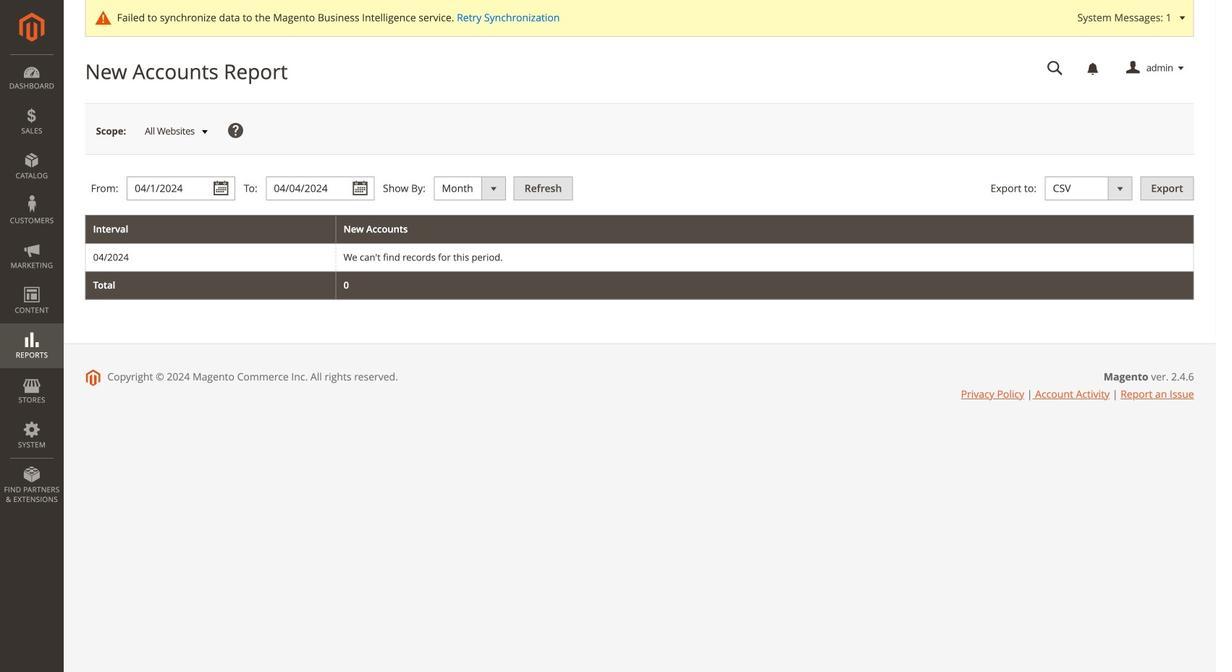 Task type: locate. For each thing, give the bounding box(es) containing it.
None text field
[[1037, 56, 1073, 81]]

None text field
[[127, 177, 235, 201], [266, 177, 375, 201], [127, 177, 235, 201], [266, 177, 375, 201]]

magento admin panel image
[[19, 12, 45, 42]]

menu bar
[[0, 54, 64, 512]]



